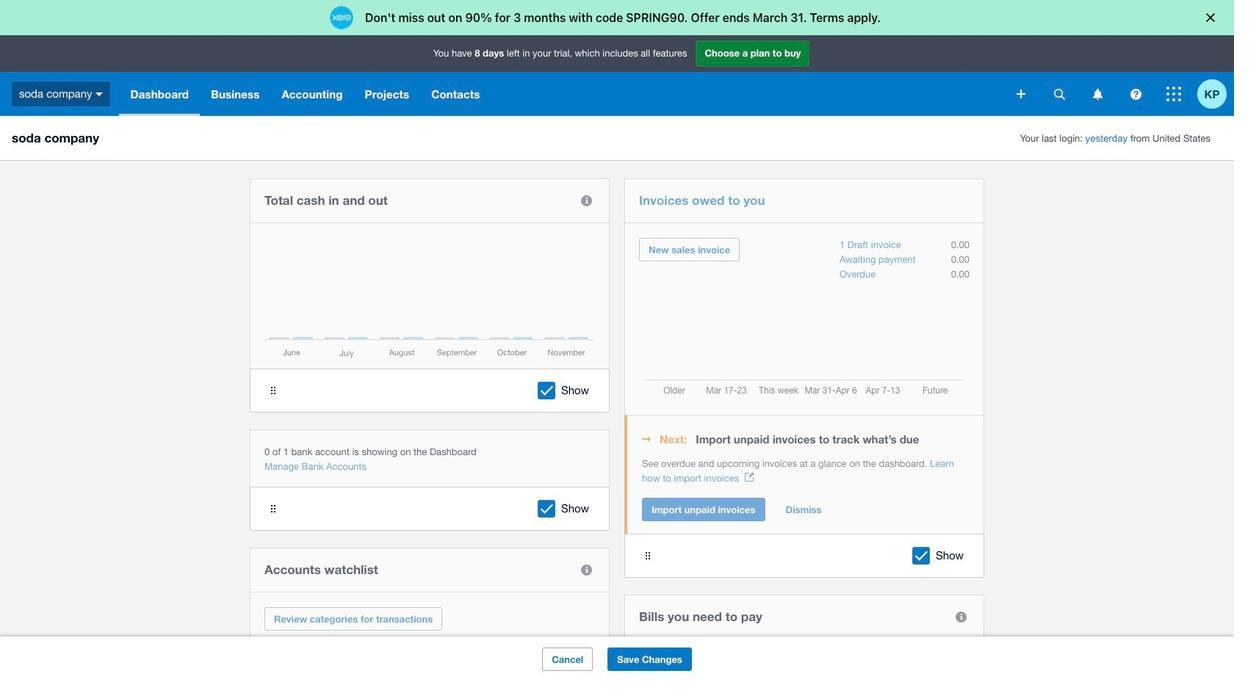 Task type: locate. For each thing, give the bounding box(es) containing it.
svg image
[[1167, 87, 1182, 101], [1054, 89, 1065, 100], [1093, 89, 1103, 100], [1131, 89, 1142, 100], [1017, 90, 1026, 98], [96, 92, 103, 96]]

dialog
[[0, 0, 1235, 35]]

panel body document
[[642, 457, 970, 486]]

banner
[[0, 35, 1235, 116]]

opens in a new tab image
[[745, 473, 754, 482]]



Task type: vqa. For each thing, say whether or not it's contained in the screenshot.
START
no



